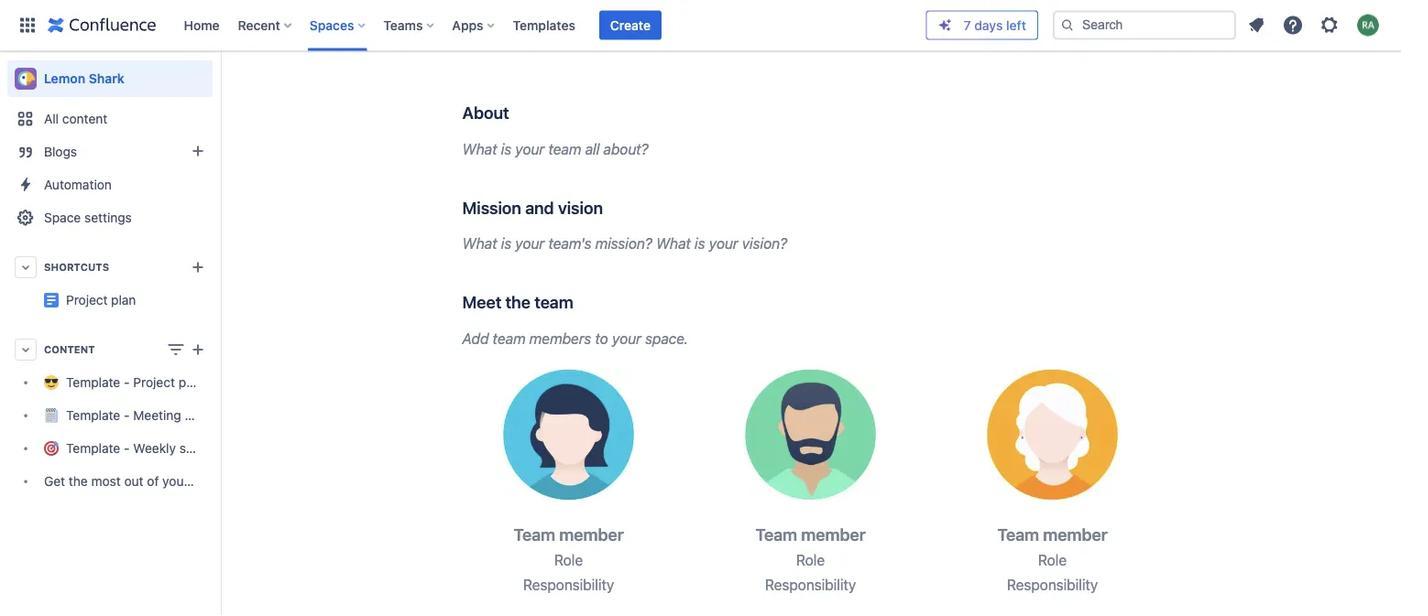 Task type: describe. For each thing, give the bounding box(es) containing it.
project plan link up change view image
[[7, 284, 283, 317]]

about?
[[603, 141, 648, 158]]

all content
[[44, 111, 108, 126]]

- for project
[[124, 375, 130, 390]]

plan inside tree
[[179, 375, 204, 390]]

check
[[521, 1, 563, 19]]

the for meet
[[505, 292, 530, 312]]

home
[[184, 17, 220, 33]]

check out
[[521, 1, 592, 19]]

lemon shark link
[[7, 60, 213, 97]]

shark
[[89, 71, 125, 86]]

content
[[62, 111, 108, 126]]

about
[[462, 103, 509, 123]]

automation
[[44, 177, 112, 192]]

2 responsibility from the left
[[765, 577, 856, 594]]

templates
[[513, 17, 575, 33]]

vision
[[558, 198, 603, 217]]

notification icon image
[[1245, 14, 1267, 36]]

3 role responsibility from the left
[[1007, 552, 1098, 594]]

your inside space element
[[162, 474, 189, 489]]

all content link
[[7, 103, 213, 136]]

blogs
[[44, 144, 77, 159]]

2 team from the left
[[755, 525, 797, 545]]

shortcuts button
[[7, 251, 213, 284]]

banner containing home
[[0, 0, 1401, 51]]

meeting
[[133, 408, 181, 423]]

what right mission?
[[656, 235, 691, 253]]

settings icon image
[[1319, 14, 1341, 36]]

more
[[883, 1, 917, 19]]

your profile and preferences image
[[1357, 14, 1379, 36]]

7 days left
[[964, 17, 1026, 33]]

0 horizontal spatial project plan
[[66, 293, 136, 308]]

your left vision?
[[709, 235, 738, 253]]

help icon image
[[1282, 14, 1304, 36]]

2 role responsibility from the left
[[765, 552, 856, 594]]

premium icon image
[[938, 18, 953, 33]]

project for project plan link below shortcuts dropdown button
[[66, 293, 108, 308]]

template - project plan link
[[7, 367, 213, 400]]

for
[[862, 1, 880, 19]]

spaces
[[310, 17, 354, 33]]

mission?
[[595, 235, 652, 253]]

get the most out of your team space link
[[7, 466, 260, 499]]

search image
[[1060, 18, 1075, 33]]

appswitcher icon image
[[16, 14, 38, 36]]

space.
[[645, 330, 689, 347]]

mission
[[462, 198, 521, 217]]

get
[[44, 474, 65, 489]]

space
[[44, 210, 81, 225]]

2 team member from the left
[[755, 525, 866, 545]]

3 team from the left
[[997, 525, 1039, 545]]

your up the mission and vision
[[515, 141, 545, 158]]

your right to
[[612, 330, 641, 347]]

all
[[44, 111, 59, 126]]

left
[[1006, 17, 1026, 33]]

blogs link
[[7, 136, 213, 169]]

create
[[610, 17, 651, 33]]

mission and vision
[[462, 198, 603, 217]]

3 member from the left
[[1043, 525, 1108, 545]]

lemon
[[44, 71, 85, 86]]

tree inside space element
[[7, 367, 260, 499]]

settings
[[84, 210, 132, 225]]

templates link
[[507, 11, 581, 40]]

meet the team
[[462, 292, 573, 312]]

3 team member from the left
[[997, 525, 1108, 545]]

template - meeting notes link
[[7, 400, 218, 433]]

team right add
[[493, 330, 526, 347]]

what for what is your team's mission? what is your vision?
[[462, 235, 497, 253]]

template - weekly status report link
[[7, 433, 256, 466]]

team up members
[[534, 292, 573, 312]]

what is your team's mission? what is your vision?
[[462, 235, 787, 253]]

template - project plan image
[[44, 293, 59, 308]]

content
[[44, 344, 95, 356]]

team left all
[[548, 141, 581, 158]]

what is your team all about?
[[462, 141, 648, 158]]

template - project plan
[[66, 375, 204, 390]]



Task type: locate. For each thing, give the bounding box(es) containing it.
1 vertical spatial template
[[66, 408, 120, 423]]

1 template from the top
[[66, 375, 120, 390]]

0 horizontal spatial team member
[[514, 525, 624, 545]]

team
[[514, 525, 555, 545], [755, 525, 797, 545], [997, 525, 1039, 545]]

out right check
[[567, 1, 588, 19]]

status
[[179, 441, 216, 456]]

2 horizontal spatial responsibility
[[1007, 577, 1098, 594]]

0 horizontal spatial role responsibility
[[523, 552, 614, 594]]

to
[[595, 330, 608, 347]]

team inside tree
[[192, 474, 222, 489]]

project plan link
[[7, 284, 283, 317], [66, 293, 136, 308]]

tree containing template - project plan
[[7, 367, 260, 499]]

responsibility
[[523, 577, 614, 594], [765, 577, 856, 594], [1007, 577, 1098, 594]]

0 horizontal spatial responsibility
[[523, 577, 614, 594]]

7 days left button
[[927, 11, 1037, 39]]

project plan link down shortcuts dropdown button
[[66, 293, 136, 308]]

the right meet
[[505, 292, 530, 312]]

project plan
[[213, 285, 283, 301], [66, 293, 136, 308]]

the
[[505, 292, 530, 312], [69, 474, 88, 489]]

0 vertical spatial -
[[124, 375, 130, 390]]

2 vertical spatial -
[[124, 441, 130, 456]]

1 team from the left
[[514, 525, 555, 545]]

- left weekly
[[124, 441, 130, 456]]

2 horizontal spatial role responsibility
[[1007, 552, 1098, 594]]

2 vertical spatial template
[[66, 441, 120, 456]]

your
[[515, 141, 545, 158], [515, 235, 545, 253], [709, 235, 738, 253], [612, 330, 641, 347], [162, 474, 189, 489]]

template
[[66, 375, 120, 390], [66, 408, 120, 423], [66, 441, 120, 456]]

add
[[462, 330, 489, 347]]

1 member from the left
[[559, 525, 624, 545]]

create a blog image
[[187, 140, 209, 162]]

1 horizontal spatial team member
[[755, 525, 866, 545]]

add shortcut image
[[187, 257, 209, 279]]

all
[[585, 141, 600, 158]]

is left vision?
[[695, 235, 705, 253]]

recent button
[[232, 11, 299, 40]]

space settings
[[44, 210, 132, 225]]

global element
[[11, 0, 926, 51]]

is
[[501, 141, 511, 158], [501, 235, 511, 253], [695, 235, 705, 253]]

out
[[567, 1, 588, 19], [124, 474, 144, 489]]

create link
[[599, 11, 662, 40]]

recent
[[238, 17, 280, 33]]

2 horizontal spatial member
[[1043, 525, 1108, 545]]

what for what is your team all about?
[[462, 141, 497, 158]]

template for template - project plan
[[66, 375, 120, 390]]

1 horizontal spatial team
[[755, 525, 797, 545]]

the for get
[[69, 474, 88, 489]]

template down the content dropdown button
[[66, 375, 120, 390]]

1 horizontal spatial plan
[[179, 375, 204, 390]]

- for weekly
[[124, 441, 130, 456]]

template down template - project plan link
[[66, 408, 120, 423]]

space
[[225, 474, 260, 489]]

banner
[[0, 0, 1401, 51]]

apps
[[452, 17, 483, 33]]

3 responsibility from the left
[[1007, 577, 1098, 594]]

create a page image
[[187, 339, 209, 361]]

change view image
[[165, 339, 187, 361]]

3 template from the top
[[66, 441, 120, 456]]

teams
[[383, 17, 423, 33]]

1 horizontal spatial copy image
[[601, 196, 623, 218]]

2 template from the top
[[66, 408, 120, 423]]

1 responsibility from the left
[[523, 577, 614, 594]]

0 horizontal spatial project
[[66, 293, 108, 308]]

2 member from the left
[[801, 525, 866, 545]]

teams button
[[378, 11, 441, 40]]

notes
[[185, 408, 218, 423]]

what
[[462, 141, 497, 158], [462, 235, 497, 253], [656, 235, 691, 253]]

what down mission
[[462, 235, 497, 253]]

your right of
[[162, 474, 189, 489]]

is down mission
[[501, 235, 511, 253]]

1 horizontal spatial project
[[133, 375, 175, 390]]

- up template - meeting notes link
[[124, 375, 130, 390]]

- left meeting
[[124, 408, 130, 423]]

report
[[219, 441, 256, 456]]

0 vertical spatial the
[[505, 292, 530, 312]]

tips.
[[921, 1, 949, 19]]

collapse sidebar image
[[200, 60, 240, 97]]

space element
[[0, 51, 283, 616]]

2 - from the top
[[124, 408, 130, 423]]

2 role from the left
[[796, 552, 825, 569]]

0 horizontal spatial plan
[[111, 293, 136, 308]]

meet
[[462, 292, 501, 312]]

copy image up the add team members to your space. on the bottom left of page
[[572, 291, 594, 313]]

- for meeting
[[124, 408, 130, 423]]

project inside tree
[[133, 375, 175, 390]]

1 - from the top
[[124, 375, 130, 390]]

1 horizontal spatial role
[[796, 552, 825, 569]]

out inside tree
[[124, 474, 144, 489]]

vision?
[[742, 235, 787, 253]]

copy image
[[601, 196, 623, 218], [572, 291, 594, 313]]

member
[[559, 525, 624, 545], [801, 525, 866, 545], [1043, 525, 1108, 545]]

and
[[525, 198, 554, 217]]

1 role from the left
[[554, 552, 583, 569]]

members
[[529, 330, 591, 347]]

2 horizontal spatial project
[[213, 285, 255, 301]]

copy image for vision
[[601, 196, 623, 218]]

what down about
[[462, 141, 497, 158]]

0 horizontal spatial the
[[69, 474, 88, 489]]

1 vertical spatial out
[[124, 474, 144, 489]]

1 horizontal spatial the
[[505, 292, 530, 312]]

3 - from the top
[[124, 441, 130, 456]]

0 horizontal spatial member
[[559, 525, 624, 545]]

0 horizontal spatial copy image
[[572, 291, 594, 313]]

your down the mission and vision
[[515, 235, 545, 253]]

shortcuts
[[44, 262, 109, 274]]

0 horizontal spatial team
[[514, 525, 555, 545]]

team down status
[[192, 474, 222, 489]]

role responsibility
[[523, 552, 614, 594], [765, 552, 856, 594], [1007, 552, 1098, 594]]

7
[[964, 17, 971, 33]]

out left of
[[124, 474, 144, 489]]

the right get
[[69, 474, 88, 489]]

of
[[147, 474, 159, 489]]

2 horizontal spatial plan
[[258, 285, 283, 301]]

get the most out of your team space
[[44, 474, 260, 489]]

home link
[[178, 11, 225, 40]]

project
[[213, 285, 255, 301], [66, 293, 108, 308], [133, 375, 175, 390]]

0 vertical spatial template
[[66, 375, 120, 390]]

0 horizontal spatial role
[[554, 552, 583, 569]]

copy image for team
[[572, 291, 594, 313]]

1 role responsibility from the left
[[523, 552, 614, 594]]

0 vertical spatial copy image
[[601, 196, 623, 218]]

the inside tree
[[69, 474, 88, 489]]

for more tips.
[[858, 1, 949, 19]]

1 vertical spatial copy image
[[572, 291, 594, 313]]

1 vertical spatial the
[[69, 474, 88, 489]]

2 horizontal spatial team member
[[997, 525, 1108, 545]]

is down about
[[501, 141, 511, 158]]

copy image up mission?
[[601, 196, 623, 218]]

tree
[[7, 367, 260, 499]]

1 horizontal spatial project plan
[[213, 285, 283, 301]]

role
[[554, 552, 583, 569], [796, 552, 825, 569], [1038, 552, 1067, 569]]

weekly
[[133, 441, 176, 456]]

1 horizontal spatial member
[[801, 525, 866, 545]]

add team members to your space.
[[462, 330, 689, 347]]

2 horizontal spatial team
[[997, 525, 1039, 545]]

template for template - weekly status report
[[66, 441, 120, 456]]

team's
[[548, 235, 591, 253]]

template - weekly status report
[[66, 441, 256, 456]]

2 horizontal spatial role
[[1038, 552, 1067, 569]]

lemon shark
[[44, 71, 125, 86]]

content button
[[7, 334, 213, 367]]

team member
[[514, 525, 624, 545], [755, 525, 866, 545], [997, 525, 1108, 545]]

automation link
[[7, 169, 213, 202]]

template up most
[[66, 441, 120, 456]]

apps button
[[447, 11, 502, 40]]

1 horizontal spatial role responsibility
[[765, 552, 856, 594]]

3 role from the left
[[1038, 552, 1067, 569]]

copy image
[[507, 102, 529, 124], [622, 524, 644, 546], [864, 524, 886, 546], [1106, 524, 1128, 546]]

spaces button
[[304, 11, 372, 40]]

template for template - meeting notes
[[66, 408, 120, 423]]

is for team
[[501, 141, 511, 158]]

Search field
[[1053, 11, 1236, 40]]

template - meeting notes
[[66, 408, 218, 423]]

days
[[974, 17, 1003, 33]]

0 horizontal spatial out
[[124, 474, 144, 489]]

project for project plan link on top of change view image
[[213, 285, 255, 301]]

confluence image
[[48, 14, 156, 36], [48, 14, 156, 36]]

plan for project plan link on top of change view image
[[258, 285, 283, 301]]

plan
[[258, 285, 283, 301], [111, 293, 136, 308], [179, 375, 204, 390]]

team
[[548, 141, 581, 158], [534, 292, 573, 312], [493, 330, 526, 347], [192, 474, 222, 489]]

1 team member from the left
[[514, 525, 624, 545]]

1 horizontal spatial responsibility
[[765, 577, 856, 594]]

-
[[124, 375, 130, 390], [124, 408, 130, 423], [124, 441, 130, 456]]

1 vertical spatial -
[[124, 408, 130, 423]]

is for team's
[[501, 235, 511, 253]]

plan for project plan link below shortcuts dropdown button
[[111, 293, 136, 308]]

most
[[91, 474, 121, 489]]

0 vertical spatial out
[[567, 1, 588, 19]]

space settings link
[[7, 202, 213, 235]]

1 horizontal spatial out
[[567, 1, 588, 19]]



Task type: vqa. For each thing, say whether or not it's contained in the screenshot.
More formatting icon
no



